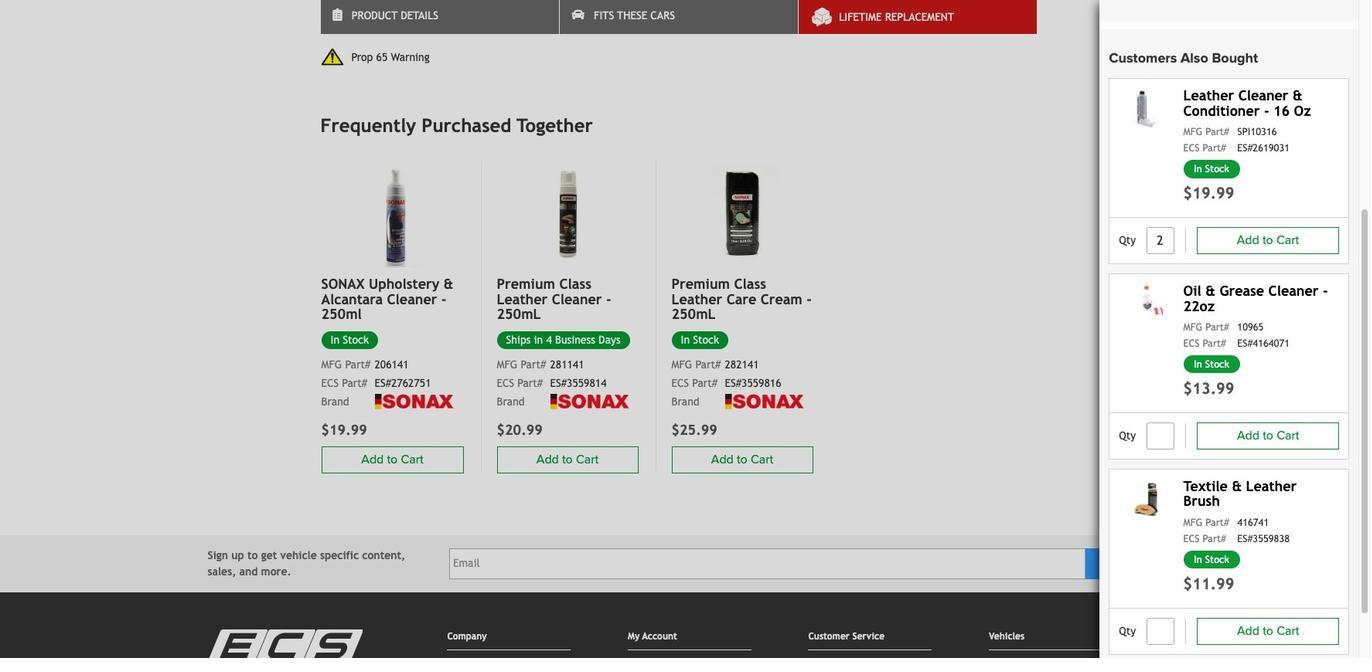 Task type: vqa. For each thing, say whether or not it's contained in the screenshot.


Task type: describe. For each thing, give the bounding box(es) containing it.
in stock down 250ml on the top of page
[[331, 334, 369, 347]]

ecs inside spi10316 ecs part#
[[1183, 142, 1199, 154]]

prop 65 warning
[[351, 51, 430, 63]]

and
[[239, 566, 258, 578]]

vehicles
[[989, 632, 1025, 642]]

add to cart for sonax upholstery & alcantara cleaner - 250ml
[[536, 453, 599, 468]]

22oz
[[1183, 298, 1215, 314]]

65
[[376, 51, 388, 63]]

es#4164071
[[1237, 338, 1290, 350]]

add to cart button for sonax upholstery & alcantara cleaner - 250ml
[[497, 447, 638, 474]]

purchased
[[422, 115, 511, 136]]

qty for $11.99
[[1119, 626, 1136, 638]]

stock up mfg part# 282141 ecs part# es#3559816 brand
[[693, 334, 719, 347]]

sonax image for $20.99
[[550, 395, 630, 410]]

sonax image for $19.99
[[375, 395, 454, 410]]

cart for leather cleaner & conditioner - 16 oz
[[1276, 233, 1299, 248]]

in for $19.99
[[1194, 163, 1202, 175]]

& inside sonax upholstery & alcantara cleaner - 250ml
[[444, 276, 453, 292]]

ecs inside "mfg part# 206141 ecs part# es#2762751 brand"
[[321, 377, 339, 390]]

more.
[[261, 566, 291, 578]]

textile & leather brush
[[1183, 478, 1297, 510]]

prop
[[351, 51, 373, 63]]

chat with us link
[[1242, 620, 1358, 646]]

prop 65 warning image
[[320, 48, 344, 66]]

& inside leather cleaner & conditioner - 16 oz
[[1293, 87, 1302, 103]]

stock for $19.99
[[1205, 163, 1229, 175]]

206141
[[375, 359, 409, 371]]

& inside textile & leather brush
[[1232, 478, 1242, 495]]

service
[[852, 632, 885, 642]]

ecs inside 416741 ecs part#
[[1183, 534, 1199, 545]]

mfg part# for $11.99
[[1183, 517, 1229, 529]]

add to cart button for oil & grease cleaner - 22oz
[[1197, 423, 1339, 450]]

upholstery
[[369, 276, 439, 292]]

281141
[[550, 359, 584, 371]]

textile & leather brush image
[[1119, 479, 1174, 520]]

part# inside 10965 ecs part#
[[1202, 338, 1226, 350]]

my
[[628, 632, 640, 642]]

$13.99
[[1183, 380, 1234, 397]]

leather for $25.99
[[672, 291, 722, 307]]

sign up button
[[1085, 549, 1151, 580]]

es#3559814
[[550, 377, 607, 390]]

account
[[642, 632, 677, 642]]

lifetime
[[839, 11, 882, 23]]

premium class leather cleaner - 250ml image
[[497, 161, 638, 267]]

in down 250ml on the top of page
[[331, 334, 339, 347]]

cart for sonax upholstery & alcantara cleaner - 250ml
[[576, 453, 599, 468]]

10965
[[1237, 322, 1264, 333]]

mfg part# for $13.99
[[1183, 322, 1229, 333]]

specific
[[320, 550, 359, 562]]

customer
[[808, 632, 850, 642]]

frequently purchased together
[[320, 115, 593, 136]]

spi10316
[[1237, 126, 1277, 138]]

stock down 250ml on the top of page
[[343, 334, 369, 347]]

sign up to get vehicle specific content, sales, and more.
[[208, 550, 405, 578]]

sonax upholstery & alcantara cleaner - 250ml image
[[321, 161, 464, 267]]

es#3559838
[[1237, 534, 1290, 545]]

add to cart button for textile & leather brush
[[1197, 618, 1339, 645]]

add for brush
[[1237, 624, 1259, 639]]

class for care
[[734, 276, 766, 292]]

250ml
[[321, 306, 362, 323]]

fits these cars
[[594, 9, 675, 22]]

in stock for $13.99
[[1194, 359, 1229, 370]]

also
[[1180, 49, 1208, 66]]

ecs inside mfg part# 282141 ecs part# es#3559816 brand
[[672, 377, 689, 390]]

days
[[598, 334, 621, 347]]

textile
[[1183, 478, 1228, 495]]

416741 ecs part#
[[1183, 517, 1269, 545]]

to inside sign up to get vehicle specific content, sales, and more.
[[247, 550, 258, 562]]

up for sign up to get vehicle specific content, sales, and more.
[[231, 550, 244, 562]]

oil & grease cleaner - 22oz link
[[1183, 283, 1328, 314]]

class for cleaner
[[559, 276, 591, 292]]

replacement
[[885, 11, 954, 23]]

cream
[[761, 291, 802, 307]]

leather for $11.99
[[1246, 478, 1297, 495]]

mfg part# 281141 ecs part# es#3559814 brand
[[497, 359, 607, 408]]

282141
[[725, 359, 759, 371]]

leather inside leather cleaner & conditioner - 16 oz
[[1183, 87, 1234, 103]]

416741
[[1237, 517, 1269, 529]]

es#2619031
[[1237, 142, 1290, 154]]

chat
[[1283, 628, 1305, 639]]

$20.99
[[497, 422, 543, 439]]

lifetime replacement link
[[799, 0, 1037, 34]]

in
[[534, 334, 543, 347]]

sales,
[[208, 566, 236, 578]]

brand for $19.99
[[321, 396, 349, 408]]

cleaner inside leather cleaner & conditioner - 16 oz
[[1238, 87, 1288, 103]]

premium class leather care cream - 250ml image
[[672, 161, 813, 267]]

es#3559816
[[725, 377, 781, 390]]

part# inside 416741 ecs part#
[[1202, 534, 1226, 545]]

add for conditioner
[[1237, 233, 1259, 248]]

stock for $11.99
[[1205, 554, 1229, 566]]

product
[[352, 9, 398, 22]]

customers also bought
[[1109, 49, 1258, 66]]

product details link
[[320, 0, 559, 34]]

- inside premium class leather care cream - 250ml
[[807, 291, 812, 307]]

oil
[[1183, 283, 1201, 299]]

chat with us
[[1283, 628, 1345, 639]]

premium class leather care cream - 250ml link
[[672, 276, 813, 323]]

- for $20.99
[[606, 291, 611, 307]]

product details
[[352, 9, 438, 22]]

mfg down '22oz'
[[1183, 322, 1202, 333]]

10965 ecs part#
[[1183, 322, 1264, 350]]

in for $13.99
[[1194, 359, 1202, 370]]

business
[[555, 334, 595, 347]]

- for $19.99
[[1264, 102, 1269, 119]]

spi10316 ecs part#
[[1183, 126, 1277, 154]]

cleaner inside premium class leather cleaner - 250ml
[[552, 291, 602, 307]]

lifetime replacement
[[839, 11, 954, 23]]

these
[[617, 9, 647, 22]]

textile & leather brush link
[[1183, 478, 1297, 510]]

leather cleaner & conditioner - 16 oz link
[[1183, 87, 1311, 119]]

qty for $13.99
[[1119, 430, 1136, 442]]

brand for $25.99
[[672, 396, 699, 408]]

premium for care
[[672, 276, 730, 292]]



Task type: locate. For each thing, give the bounding box(es) containing it.
& right the upholstery
[[444, 276, 453, 292]]

up inside sign up to get vehicle specific content, sales, and more.
[[231, 550, 244, 562]]

part# inside spi10316 ecs part#
[[1202, 142, 1226, 154]]

- inside premium class leather cleaner - 250ml
[[606, 291, 611, 307]]

$19.99 down "mfg part# 206141 ecs part# es#2762751 brand"
[[321, 422, 367, 439]]

class up business
[[559, 276, 591, 292]]

sign down textile & leather brush image
[[1101, 559, 1121, 570]]

leather inside premium class leather cleaner - 250ml
[[497, 291, 548, 307]]

es#2762751
[[375, 377, 431, 390]]

premium
[[497, 276, 555, 292], [672, 276, 730, 292]]

brand
[[321, 396, 349, 408], [497, 396, 525, 408], [672, 396, 699, 408]]

in stock for $19.99
[[1194, 163, 1229, 175]]

1 vertical spatial qty
[[1119, 430, 1136, 442]]

- inside leather cleaner & conditioner - 16 oz
[[1264, 102, 1269, 119]]

mfg part# for $19.99
[[1183, 126, 1229, 138]]

qty up the oil & grease cleaner - 22oz 'image'
[[1119, 234, 1136, 247]]

sign for sign up
[[1101, 559, 1121, 570]]

premium class leather care cream - 250ml
[[672, 276, 812, 323]]

in stock up mfg part# 282141 ecs part# es#3559816 brand
[[681, 334, 719, 347]]

0 horizontal spatial sign
[[208, 550, 228, 562]]

& right textile
[[1232, 478, 1242, 495]]

in stock
[[1194, 163, 1229, 175], [331, 334, 369, 347], [681, 334, 719, 347], [1194, 359, 1229, 370], [1194, 554, 1229, 566]]

ecs inside mfg part# 281141 ecs part# es#3559814 brand
[[497, 377, 514, 390]]

mfg inside "mfg part# 206141 ecs part# es#2762751 brand"
[[321, 359, 342, 371]]

None number field
[[1146, 227, 1174, 254], [1146, 423, 1174, 450], [1146, 618, 1174, 645], [1146, 227, 1174, 254], [1146, 423, 1174, 450], [1146, 618, 1174, 645]]

- inside sonax upholstery & alcantara cleaner - 250ml
[[441, 291, 446, 307]]

0 horizontal spatial brand
[[321, 396, 349, 408]]

add for alcantara
[[536, 453, 559, 468]]

sign for sign up to get vehicle specific content, sales, and more.
[[208, 550, 228, 562]]

add down $20.99
[[536, 453, 559, 468]]

cleaner up business
[[552, 291, 602, 307]]

ecs down brush
[[1183, 534, 1199, 545]]

0 horizontal spatial up
[[231, 550, 244, 562]]

& right '16'
[[1293, 87, 1302, 103]]

1 vertical spatial mfg part#
[[1183, 322, 1229, 333]]

sonax upholstery & alcantara cleaner - 250ml link
[[321, 276, 464, 323]]

ecs down conditioner
[[1183, 142, 1199, 154]]

mfg down brush
[[1183, 517, 1202, 529]]

mfg part# 206141 ecs part# es#2762751 brand
[[321, 359, 431, 408]]

leather left care
[[672, 291, 722, 307]]

cleaner inside oil & grease cleaner - 22oz
[[1268, 283, 1319, 299]]

in stock up $11.99
[[1194, 554, 1229, 566]]

add to cart for oil & grease cleaner - 22oz
[[1237, 428, 1299, 444]]

- inside oil & grease cleaner - 22oz
[[1323, 283, 1328, 299]]

1 premium from the left
[[497, 276, 555, 292]]

premium inside premium class leather care cream - 250ml
[[672, 276, 730, 292]]

cleaner right grease at top right
[[1268, 283, 1319, 299]]

2 sonax image from the left
[[550, 395, 630, 410]]

1 horizontal spatial up
[[1124, 559, 1135, 570]]

3 brand from the left
[[672, 396, 699, 408]]

leather inside premium class leather care cream - 250ml
[[672, 291, 722, 307]]

stock up $13.99
[[1205, 359, 1229, 370]]

ecs up $25.99 at the bottom
[[672, 377, 689, 390]]

add down $25.99 at the bottom
[[711, 453, 734, 468]]

add to cart
[[1237, 233, 1299, 248], [1237, 428, 1299, 444], [361, 453, 423, 468], [536, 453, 599, 468], [711, 453, 773, 468], [1237, 624, 1299, 639]]

to
[[1263, 233, 1273, 248], [1263, 428, 1273, 444], [387, 453, 398, 468], [562, 453, 573, 468], [737, 453, 748, 468], [247, 550, 258, 562], [1263, 624, 1273, 639]]

sign inside sign up to get vehicle specific content, sales, and more.
[[208, 550, 228, 562]]

dialog containing $19.99
[[0, 0, 1370, 659]]

1 horizontal spatial $19.99
[[1183, 184, 1234, 202]]

together
[[517, 115, 593, 136]]

grease
[[1219, 283, 1264, 299]]

mfg inside mfg part# 281141 ecs part# es#3559814 brand
[[497, 359, 517, 371]]

1 250ml from the left
[[497, 306, 541, 323]]

in up $11.99
[[1194, 554, 1202, 566]]

add to cart button for leather cleaner & conditioner - 16 oz
[[1197, 227, 1339, 254]]

cleaner
[[1238, 87, 1288, 103], [1268, 283, 1319, 299], [387, 291, 437, 307], [552, 291, 602, 307]]

in stock for $11.99
[[1194, 554, 1229, 566]]

$19.99 for frequently
[[321, 422, 367, 439]]

cart
[[1276, 233, 1299, 248], [1276, 428, 1299, 444], [401, 453, 423, 468], [576, 453, 599, 468], [751, 453, 773, 468], [1276, 624, 1299, 639]]

leather down the also at the top right
[[1183, 87, 1234, 103]]

$25.99
[[672, 422, 717, 439]]

sonax image down the es#3559816
[[725, 395, 804, 410]]

add up textile & leather brush
[[1237, 428, 1259, 444]]

mfg part# down conditioner
[[1183, 126, 1229, 138]]

1 horizontal spatial sonax image
[[550, 395, 630, 410]]

mfg left 282141 on the bottom of the page
[[672, 359, 692, 371]]

$19.99 down spi10316 ecs part#
[[1183, 184, 1234, 202]]

mfg part#
[[1183, 126, 1229, 138], [1183, 322, 1229, 333], [1183, 517, 1229, 529]]

vehicle
[[280, 550, 317, 562]]

sign up sales,
[[208, 550, 228, 562]]

brand inside mfg part# 282141 ecs part# es#3559816 brand
[[672, 396, 699, 408]]

ecs
[[1183, 142, 1199, 154], [1183, 338, 1199, 350], [321, 377, 339, 390], [497, 377, 514, 390], [672, 377, 689, 390], [1183, 534, 1199, 545]]

250ml inside premium class leather care cream - 250ml
[[672, 306, 716, 323]]

cart for oil & grease cleaner - 22oz
[[1276, 428, 1299, 444]]

sonax
[[321, 276, 365, 292]]

2 mfg part# from the top
[[1183, 322, 1229, 333]]

0 vertical spatial qty
[[1119, 234, 1136, 247]]

2 qty from the top
[[1119, 430, 1136, 442]]

leather inside textile & leather brush
[[1246, 478, 1297, 495]]

leather cleaner & conditioner - 16 oz image
[[1119, 88, 1174, 129]]

add down "mfg part# 206141 ecs part# es#2762751 brand"
[[361, 453, 384, 468]]

sonax image down the es#2762751
[[375, 395, 454, 410]]

mfg part# down '22oz'
[[1183, 322, 1229, 333]]

sign up
[[1101, 559, 1135, 570]]

3 sonax image from the left
[[725, 395, 804, 410]]

leather for $20.99
[[497, 291, 548, 307]]

my account
[[628, 632, 677, 642]]

brand for $20.99
[[497, 396, 525, 408]]

dialog
[[0, 0, 1370, 659]]

customer service
[[808, 632, 885, 642]]

4
[[546, 334, 552, 347]]

ships in 4 business days
[[506, 334, 621, 347]]

content,
[[362, 550, 405, 562]]

leather cleaner & conditioner - 16 oz
[[1183, 87, 1311, 119]]

in down spi10316 ecs part#
[[1194, 163, 1202, 175]]

in stock down spi10316 ecs part#
[[1194, 163, 1229, 175]]

1 horizontal spatial class
[[734, 276, 766, 292]]

1 horizontal spatial brand
[[497, 396, 525, 408]]

0 vertical spatial mfg part#
[[1183, 126, 1229, 138]]

frequently
[[320, 115, 416, 136]]

& inside oil & grease cleaner - 22oz
[[1205, 283, 1215, 299]]

oil & grease cleaner - 22oz
[[1183, 283, 1328, 314]]

sonax image
[[375, 395, 454, 410], [550, 395, 630, 410], [725, 395, 804, 410]]

warning
[[391, 51, 430, 63]]

in stock up $13.99
[[1194, 359, 1229, 370]]

premium for cleaner
[[497, 276, 555, 292]]

premium class leather cleaner - 250ml link
[[497, 276, 638, 323]]

qty for $19.99
[[1119, 234, 1136, 247]]

up inside button
[[1124, 559, 1135, 570]]

add to cart button
[[1197, 227, 1339, 254], [1197, 423, 1339, 450], [321, 447, 464, 474], [497, 447, 638, 474], [672, 447, 813, 474], [1197, 618, 1339, 645]]

cleaner right alcantara
[[387, 291, 437, 307]]

1 horizontal spatial sign
[[1101, 559, 1121, 570]]

premium inside premium class leather cleaner - 250ml
[[497, 276, 555, 292]]

in
[[1194, 163, 1202, 175], [331, 334, 339, 347], [681, 334, 690, 347], [1194, 359, 1202, 370], [1194, 554, 1202, 566]]

ecs down '22oz'
[[1183, 338, 1199, 350]]

2 class from the left
[[734, 276, 766, 292]]

- for $13.99
[[1323, 283, 1328, 299]]

leather up "416741"
[[1246, 478, 1297, 495]]

mfg down 250ml on the top of page
[[321, 359, 342, 371]]

class down premium class leather care cream - 250ml image at the top of the page
[[734, 276, 766, 292]]

0 horizontal spatial sonax image
[[375, 395, 454, 410]]

1 vertical spatial $19.99
[[321, 422, 367, 439]]

class inside premium class leather cleaner - 250ml
[[559, 276, 591, 292]]

$19.99 for customers
[[1183, 184, 1234, 202]]

1 horizontal spatial premium
[[672, 276, 730, 292]]

0 horizontal spatial premium
[[497, 276, 555, 292]]

brand inside "mfg part# 206141 ecs part# es#2762751 brand"
[[321, 396, 349, 408]]

bought
[[1212, 49, 1258, 66]]

ecs down 250ml on the top of page
[[321, 377, 339, 390]]

in up $13.99
[[1194, 359, 1202, 370]]

up down textile & leather brush image
[[1124, 559, 1135, 570]]

brush
[[1183, 494, 1220, 510]]

with
[[1308, 628, 1331, 639]]

add to cart for leather cleaner & conditioner - 16 oz
[[1237, 233, 1299, 248]]

sonax upholstery & alcantara cleaner - 250ml
[[321, 276, 453, 323]]

fits
[[594, 9, 614, 22]]

premium class leather cleaner - 250ml
[[497, 276, 611, 323]]

cleaner up 'spi10316'
[[1238, 87, 1288, 103]]

sign inside button
[[1101, 559, 1121, 570]]

fits these cars link
[[560, 0, 798, 34]]

ecs inside 10965 ecs part#
[[1183, 338, 1199, 350]]

cars
[[651, 9, 675, 22]]

class
[[559, 276, 591, 292], [734, 276, 766, 292]]

0 vertical spatial $19.99
[[1183, 184, 1234, 202]]

qty down "sign up" on the bottom
[[1119, 626, 1136, 638]]

stock for $13.99
[[1205, 359, 1229, 370]]

add
[[1237, 233, 1259, 248], [1237, 428, 1259, 444], [361, 453, 384, 468], [536, 453, 559, 468], [711, 453, 734, 468], [1237, 624, 1259, 639]]

get
[[261, 550, 277, 562]]

1 brand from the left
[[321, 396, 349, 408]]

leather up ships
[[497, 291, 548, 307]]

qty
[[1119, 234, 1136, 247], [1119, 430, 1136, 442], [1119, 626, 1136, 638]]

conditioner
[[1183, 102, 1260, 119]]

2 vertical spatial mfg part#
[[1183, 517, 1229, 529]]

add left 'chat'
[[1237, 624, 1259, 639]]

sonax image for $25.99
[[725, 395, 804, 410]]

2 brand from the left
[[497, 396, 525, 408]]

in for $11.99
[[1194, 554, 1202, 566]]

250ml
[[497, 306, 541, 323], [672, 306, 716, 323]]

2 250ml from the left
[[672, 306, 716, 323]]

0 horizontal spatial 250ml
[[497, 306, 541, 323]]

in up mfg part# 282141 ecs part# es#3559816 brand
[[681, 334, 690, 347]]

mfg down ships
[[497, 359, 517, 371]]

0 horizontal spatial class
[[559, 276, 591, 292]]

alcantara
[[321, 291, 383, 307]]

add for cleaner
[[1237, 428, 1259, 444]]

add to cart for textile & leather brush
[[1237, 624, 1299, 639]]

sonax image down "es#3559814"
[[550, 395, 630, 410]]

cart for textile & leather brush
[[1276, 624, 1299, 639]]

$19.99
[[1183, 184, 1234, 202], [321, 422, 367, 439]]

ecs tuning image
[[208, 630, 362, 659]]

brand inside mfg part# 281141 ecs part# es#3559814 brand
[[497, 396, 525, 408]]

mfg
[[1183, 126, 1202, 138], [1183, 322, 1202, 333], [321, 359, 342, 371], [497, 359, 517, 371], [672, 359, 692, 371], [1183, 517, 1202, 529]]

ships
[[506, 334, 531, 347]]

add up grease at top right
[[1237, 233, 1259, 248]]

class inside premium class leather care cream - 250ml
[[734, 276, 766, 292]]

1 qty from the top
[[1119, 234, 1136, 247]]

250ml inside premium class leather cleaner - 250ml
[[497, 306, 541, 323]]

2 horizontal spatial sonax image
[[725, 395, 804, 410]]

oil & grease cleaner - 22oz image
[[1119, 284, 1174, 325]]

1 sonax image from the left
[[375, 395, 454, 410]]

2 vertical spatial qty
[[1119, 626, 1136, 638]]

250ml left care
[[672, 306, 716, 323]]

0 horizontal spatial $19.99
[[321, 422, 367, 439]]

&
[[1293, 87, 1302, 103], [444, 276, 453, 292], [1205, 283, 1215, 299], [1232, 478, 1242, 495]]

1 horizontal spatial 250ml
[[672, 306, 716, 323]]

16
[[1273, 102, 1290, 119]]

cleaner inside sonax upholstery & alcantara cleaner - 250ml
[[387, 291, 437, 307]]

company
[[447, 632, 487, 642]]

1 class from the left
[[559, 276, 591, 292]]

stock down spi10316 ecs part#
[[1205, 163, 1229, 175]]

mfg down conditioner
[[1183, 126, 1202, 138]]

mfg inside mfg part# 282141 ecs part# es#3559816 brand
[[672, 359, 692, 371]]

stock
[[1205, 163, 1229, 175], [343, 334, 369, 347], [693, 334, 719, 347], [1205, 359, 1229, 370], [1205, 554, 1229, 566]]

oz
[[1294, 102, 1311, 119]]

1 mfg part# from the top
[[1183, 126, 1229, 138]]

2 horizontal spatial brand
[[672, 396, 699, 408]]

& right 'oil'
[[1205, 283, 1215, 299]]

2 premium from the left
[[672, 276, 730, 292]]

stock up $11.99
[[1205, 554, 1229, 566]]

mfg part# down brush
[[1183, 517, 1229, 529]]

up up and
[[231, 550, 244, 562]]

mfg part# 282141 ecs part# es#3559816 brand
[[672, 359, 781, 408]]

part#
[[1205, 126, 1229, 138], [1202, 142, 1226, 154], [1205, 322, 1229, 333], [1202, 338, 1226, 350], [345, 359, 371, 371], [521, 359, 546, 371], [695, 359, 721, 371], [342, 377, 367, 390], [518, 377, 543, 390], [692, 377, 718, 390], [1205, 517, 1229, 529], [1202, 534, 1226, 545]]

ecs down ships
[[497, 377, 514, 390]]

3 mfg part# from the top
[[1183, 517, 1229, 529]]

care
[[727, 291, 756, 307]]

leather
[[1183, 87, 1234, 103], [497, 291, 548, 307], [672, 291, 722, 307], [1246, 478, 1297, 495]]

250ml up ships
[[497, 306, 541, 323]]

$11.99
[[1183, 575, 1234, 593]]

3 qty from the top
[[1119, 626, 1136, 638]]

us
[[1334, 628, 1345, 639]]

qty up textile & leather brush image
[[1119, 430, 1136, 442]]

up for sign up
[[1124, 559, 1135, 570]]

details
[[401, 9, 438, 22]]



